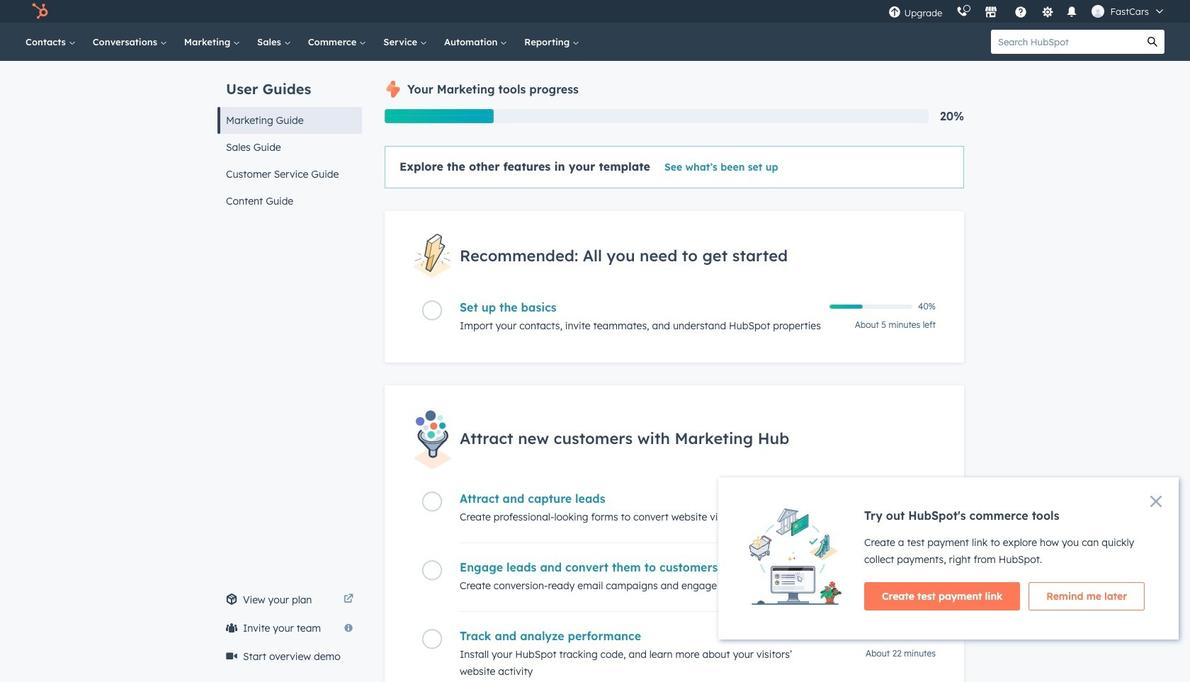 Task type: locate. For each thing, give the bounding box(es) containing it.
link opens in a new window image
[[344, 592, 354, 609], [344, 595, 354, 605]]

[object object] complete progress bar
[[830, 305, 863, 309]]

menu
[[882, 0, 1174, 23]]

marketplaces image
[[986, 6, 998, 19]]

1 link opens in a new window image from the top
[[344, 592, 354, 609]]

close image
[[1151, 496, 1163, 508]]

user guides element
[[218, 61, 362, 215]]

progress bar
[[385, 109, 494, 123]]



Task type: vqa. For each thing, say whether or not it's contained in the screenshot.
"Christina Overa" "icon"
yes



Task type: describe. For each thing, give the bounding box(es) containing it.
2 link opens in a new window image from the top
[[344, 595, 354, 605]]

Search HubSpot search field
[[992, 30, 1141, 54]]

christina overa image
[[1093, 5, 1105, 18]]



